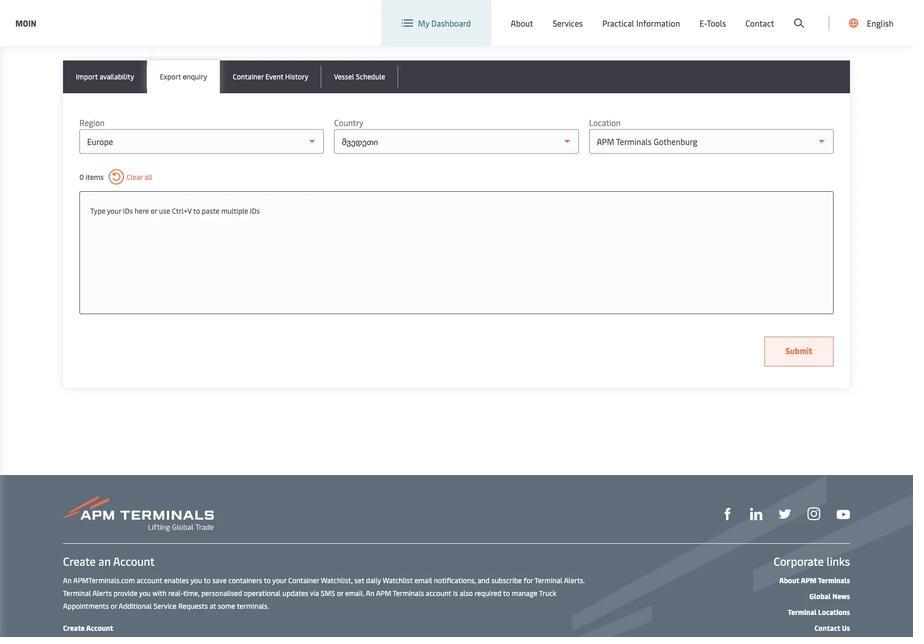 Task type: vqa. For each thing, say whether or not it's contained in the screenshot.
Watchlist
yes



Task type: locate. For each thing, give the bounding box(es) containing it.
1 vertical spatial about
[[779, 576, 800, 585]]

subscribe
[[491, 576, 522, 585]]

contact right tools
[[746, 17, 774, 29]]

1 vertical spatial or
[[337, 588, 343, 598]]

1 horizontal spatial your
[[272, 576, 287, 585]]

0 horizontal spatial contact
[[746, 17, 774, 29]]

about apm terminals link
[[779, 576, 850, 585]]

terminals down watchlist
[[393, 588, 424, 598]]

0 vertical spatial an
[[63, 576, 72, 585]]

history
[[285, 72, 308, 81]]

tab list
[[63, 60, 850, 93]]

an down daily
[[366, 588, 374, 598]]

1 vertical spatial container
[[288, 576, 319, 585]]

services
[[553, 17, 583, 29]]

container left event
[[233, 72, 264, 81]]

about for about
[[511, 17, 533, 29]]

import availability button
[[63, 60, 147, 93]]

0 vertical spatial global
[[716, 9, 739, 21]]

0 horizontal spatial your
[[107, 206, 121, 216]]

youtube image
[[837, 510, 850, 519]]

0
[[79, 172, 84, 182]]

account up 'with'
[[137, 576, 162, 585]]

account right /
[[864, 9, 894, 21]]

1 vertical spatial location
[[589, 117, 621, 128]]

0 vertical spatial terminals
[[818, 576, 850, 585]]

contact button
[[746, 0, 774, 46]]

1 vertical spatial account
[[113, 554, 155, 569]]

my dashboard
[[418, 17, 471, 29]]

1 vertical spatial terminals
[[393, 588, 424, 598]]

create
[[838, 9, 862, 21], [63, 554, 96, 569], [63, 623, 85, 633]]

services button
[[553, 0, 583, 46]]

to
[[193, 206, 200, 216], [204, 576, 211, 585], [264, 576, 271, 585], [503, 588, 510, 598]]

0 vertical spatial your
[[107, 206, 121, 216]]

english button
[[849, 0, 894, 46]]

0 vertical spatial location
[[651, 9, 683, 21]]

moin
[[15, 17, 36, 28]]

terminals.
[[237, 601, 269, 611]]

account right an
[[113, 554, 155, 569]]

2 ids from the left
[[250, 206, 260, 216]]

0 horizontal spatial account
[[137, 576, 162, 585]]

required
[[475, 588, 502, 598]]

about left services
[[511, 17, 533, 29]]

0 horizontal spatial an
[[63, 576, 72, 585]]

global for global menu
[[716, 9, 739, 21]]

0 horizontal spatial container
[[233, 72, 264, 81]]

0 horizontal spatial apm
[[376, 588, 391, 598]]

container event history
[[233, 72, 308, 81]]

account
[[137, 576, 162, 585], [426, 588, 451, 598]]

0 horizontal spatial ids
[[123, 206, 133, 216]]

0 vertical spatial create
[[838, 9, 862, 21]]

location
[[651, 9, 683, 21], [589, 117, 621, 128]]

terminals
[[818, 576, 850, 585], [393, 588, 424, 598]]

and
[[478, 576, 490, 585]]

1 horizontal spatial terminal
[[535, 576, 563, 585]]

additional
[[119, 601, 152, 611]]

container up updates
[[288, 576, 319, 585]]

also
[[460, 588, 473, 598]]

apm down 'corporate links'
[[801, 576, 817, 585]]

us
[[842, 623, 850, 633]]

2 vertical spatial terminal
[[788, 607, 817, 617]]

ids left here
[[123, 206, 133, 216]]

create down appointments
[[63, 623, 85, 633]]

or left use
[[151, 206, 157, 216]]

type your ids here or use ctrl+v to paste multiple ids
[[90, 206, 260, 216]]

account left is
[[426, 588, 451, 598]]

0 horizontal spatial location
[[589, 117, 621, 128]]

0 vertical spatial contact
[[746, 17, 774, 29]]

my
[[418, 17, 429, 29]]

0 vertical spatial apm
[[801, 576, 817, 585]]

schedule
[[356, 72, 385, 81]]

1 horizontal spatial global
[[810, 591, 831, 601]]

service
[[154, 601, 177, 611]]

0 vertical spatial you
[[190, 576, 202, 585]]

global
[[716, 9, 739, 21], [810, 591, 831, 601]]

account down appointments
[[86, 623, 113, 633]]

switch
[[625, 9, 649, 21]]

clear all button
[[109, 169, 152, 185]]

create an account
[[63, 554, 155, 569]]

1 horizontal spatial ids
[[250, 206, 260, 216]]

1 vertical spatial an
[[366, 588, 374, 598]]

1 horizontal spatial contact
[[815, 623, 841, 633]]

1 vertical spatial terminal
[[63, 588, 91, 598]]

type
[[90, 206, 105, 216]]

notifications,
[[434, 576, 476, 585]]

linkedin__x28_alt_x29__3_ link
[[750, 507, 763, 520]]

create account
[[63, 623, 113, 633]]

or
[[151, 206, 157, 216], [337, 588, 343, 598], [111, 601, 117, 611]]

twitter image
[[779, 508, 791, 520]]

apm down daily
[[376, 588, 391, 598]]

terminal up truck
[[535, 576, 563, 585]]

1 vertical spatial account
[[426, 588, 451, 598]]

via
[[310, 588, 319, 598]]

create right /
[[838, 9, 862, 21]]

fill 44 link
[[779, 507, 791, 520]]

contact down locations
[[815, 623, 841, 633]]

0 items
[[79, 172, 104, 182]]

shape link
[[722, 507, 734, 520]]

clear
[[127, 172, 143, 182]]

1 vertical spatial create
[[63, 554, 96, 569]]

еnquiry
[[183, 72, 207, 81]]

you left 'with'
[[139, 588, 151, 598]]

here
[[135, 206, 149, 216]]

1 vertical spatial your
[[272, 576, 287, 585]]

vessel schedule
[[334, 72, 385, 81]]

0 horizontal spatial terminals
[[393, 588, 424, 598]]

dashboard
[[431, 17, 471, 29]]

1 horizontal spatial an
[[366, 588, 374, 598]]

or right sms
[[337, 588, 343, 598]]

0 vertical spatial terminal
[[535, 576, 563, 585]]

export
[[160, 72, 181, 81]]

2 vertical spatial create
[[63, 623, 85, 633]]

1 horizontal spatial container
[[288, 576, 319, 585]]

login
[[811, 9, 831, 21]]

0 horizontal spatial you
[[139, 588, 151, 598]]

requests
[[178, 601, 208, 611]]

vessel
[[334, 72, 354, 81]]

0 vertical spatial or
[[151, 206, 157, 216]]

0 vertical spatial container
[[233, 72, 264, 81]]

tools
[[707, 17, 726, 29]]

daily
[[366, 576, 381, 585]]

1 horizontal spatial you
[[190, 576, 202, 585]]

1 vertical spatial contact
[[815, 623, 841, 633]]

container event history button
[[220, 60, 321, 93]]

appointments
[[63, 601, 109, 611]]

you up time, on the bottom left
[[190, 576, 202, 585]]

practical
[[602, 17, 634, 29]]

to up operational
[[264, 576, 271, 585]]

0 horizontal spatial about
[[511, 17, 533, 29]]

terminal locations link
[[788, 607, 850, 617]]

1 horizontal spatial about
[[779, 576, 800, 585]]

0 horizontal spatial or
[[111, 601, 117, 611]]

0 horizontal spatial global
[[716, 9, 739, 21]]

an
[[63, 576, 72, 585], [366, 588, 374, 598]]

provide
[[114, 588, 138, 598]]

watchlist,
[[321, 576, 353, 585]]

terminals up global news
[[818, 576, 850, 585]]

an up appointments
[[63, 576, 72, 585]]

1 vertical spatial global
[[810, 591, 831, 601]]

apm
[[801, 576, 817, 585], [376, 588, 391, 598]]

ids right multiple
[[250, 206, 260, 216]]

contact
[[746, 17, 774, 29], [815, 623, 841, 633]]

or down the alerts
[[111, 601, 117, 611]]

1 vertical spatial apm
[[376, 588, 391, 598]]

ids
[[123, 206, 133, 216], [250, 206, 260, 216]]

terminal up appointments
[[63, 588, 91, 598]]

terminal down global news link
[[788, 607, 817, 617]]

to down the subscribe
[[503, 588, 510, 598]]

enables
[[164, 576, 189, 585]]

your up updates
[[272, 576, 287, 585]]

tab list containing import availability
[[63, 60, 850, 93]]

1 vertical spatial you
[[139, 588, 151, 598]]

2 horizontal spatial or
[[337, 588, 343, 598]]

2 horizontal spatial terminal
[[788, 607, 817, 617]]

about down corporate
[[779, 576, 800, 585]]

your right type
[[107, 206, 121, 216]]

global for global news
[[810, 591, 831, 601]]

None text field
[[90, 202, 823, 220]]

account
[[864, 9, 894, 21], [113, 554, 155, 569], [86, 623, 113, 633]]

global inside button
[[716, 9, 739, 21]]

locations
[[818, 607, 850, 617]]

1 horizontal spatial account
[[426, 588, 451, 598]]

0 vertical spatial about
[[511, 17, 533, 29]]

create left an
[[63, 554, 96, 569]]

clear all
[[127, 172, 152, 182]]

2 vertical spatial or
[[111, 601, 117, 611]]

0 vertical spatial account
[[137, 576, 162, 585]]



Task type: describe. For each thing, give the bounding box(es) containing it.
corporate
[[774, 554, 824, 569]]

global news
[[810, 591, 850, 601]]

english
[[867, 17, 894, 29]]

contact for contact us
[[815, 623, 841, 633]]

terminal locations
[[788, 607, 850, 617]]

global news link
[[810, 591, 850, 601]]

apmterminals.com
[[73, 576, 135, 585]]

instagram link
[[808, 507, 821, 520]]

linkedin image
[[750, 508, 763, 520]]

contact for contact
[[746, 17, 774, 29]]

e-
[[700, 17, 707, 29]]

1 horizontal spatial or
[[151, 206, 157, 216]]

contact us
[[815, 623, 850, 633]]

availability
[[100, 72, 134, 81]]

my dashboard button
[[402, 0, 471, 46]]

0 horizontal spatial terminal
[[63, 588, 91, 598]]

facebook image
[[722, 508, 734, 520]]

for
[[524, 576, 533, 585]]

1 horizontal spatial apm
[[801, 576, 817, 585]]

time,
[[183, 588, 200, 598]]

an apmterminals.com account enables you to save containers to your container watchlist, set daily watchlist email notifications, and subscribe for terminal alerts. terminal alerts provide you with real-time, personalised operational updates via sms or email. an apm terminals account is also required to manage truck appointments or additional service requests at some terminals.
[[63, 576, 585, 611]]

/
[[833, 9, 836, 21]]

instagram image
[[808, 508, 821, 520]]

region
[[79, 117, 105, 128]]

with
[[153, 588, 167, 598]]

email.
[[345, 588, 364, 598]]

multiple
[[221, 206, 248, 216]]

apmt footer logo image
[[63, 496, 214, 531]]

e-tools button
[[700, 0, 726, 46]]

moin link
[[15, 17, 36, 29]]

global menu
[[716, 9, 762, 21]]

set
[[354, 576, 364, 585]]

apm inside an apmterminals.com account enables you to save containers to your container watchlist, set daily watchlist email notifications, and subscribe for terminal alerts. terminal alerts provide you with real-time, personalised operational updates via sms or email. an apm terminals account is also required to manage truck appointments or additional service requests at some terminals.
[[376, 588, 391, 598]]

watchlist
[[383, 576, 413, 585]]

operational
[[244, 588, 281, 598]]

e-tools
[[700, 17, 726, 29]]

1 ids from the left
[[123, 206, 133, 216]]

some
[[218, 601, 235, 611]]

practical information
[[602, 17, 680, 29]]

country
[[334, 117, 364, 128]]

use
[[159, 206, 170, 216]]

0 vertical spatial account
[[864, 9, 894, 21]]

real-
[[168, 588, 183, 598]]

container inside "button"
[[233, 72, 264, 81]]

terminals inside an apmterminals.com account enables you to save containers to your container watchlist, set daily watchlist email notifications, and subscribe for terminal alerts. terminal alerts provide you with real-time, personalised operational updates via sms or email. an apm terminals account is also required to manage truck appointments or additional service requests at some terminals.
[[393, 588, 424, 598]]

about for about apm terminals
[[779, 576, 800, 585]]

your inside an apmterminals.com account enables you to save containers to your container watchlist, set daily watchlist email notifications, and subscribe for terminal alerts. terminal alerts provide you with real-time, personalised operational updates via sms or email. an apm terminals account is also required to manage truck appointments or additional service requests at some terminals.
[[272, 576, 287, 585]]

global menu button
[[693, 0, 773, 30]]

paste
[[202, 206, 220, 216]]

1 horizontal spatial terminals
[[818, 576, 850, 585]]

about button
[[511, 0, 533, 46]]

login / create account
[[811, 9, 894, 21]]

switch location
[[625, 9, 683, 21]]

at
[[210, 601, 216, 611]]

news
[[833, 591, 850, 601]]

to left save at left
[[204, 576, 211, 585]]

event
[[265, 72, 283, 81]]

1 horizontal spatial location
[[651, 9, 683, 21]]

import
[[76, 72, 98, 81]]

an
[[98, 554, 111, 569]]

alerts.
[[564, 576, 585, 585]]

is
[[453, 588, 458, 598]]

export еnquiry
[[160, 72, 207, 81]]

to left paste
[[193, 206, 200, 216]]

switch location button
[[608, 9, 683, 21]]

create account link
[[63, 623, 113, 633]]

login / create account link
[[792, 0, 894, 30]]

links
[[827, 554, 850, 569]]

personalised
[[201, 588, 242, 598]]

email
[[415, 576, 432, 585]]

corporate links
[[774, 554, 850, 569]]

sms
[[321, 588, 335, 598]]

vessel schedule button
[[321, 60, 398, 93]]

updates
[[283, 588, 308, 598]]

save
[[212, 576, 227, 585]]

about apm terminals
[[779, 576, 850, 585]]

contact us link
[[815, 623, 850, 633]]

items
[[86, 172, 104, 182]]

container inside an apmterminals.com account enables you to save containers to your container watchlist, set daily watchlist email notifications, and subscribe for terminal alerts. terminal alerts provide you with real-time, personalised operational updates via sms or email. an apm terminals account is also required to manage truck appointments or additional service requests at some terminals.
[[288, 576, 319, 585]]

alerts
[[93, 588, 112, 598]]

manage
[[512, 588, 538, 598]]

import availability
[[76, 72, 134, 81]]

2 vertical spatial account
[[86, 623, 113, 633]]

menu
[[741, 9, 762, 21]]

create for create an account
[[63, 554, 96, 569]]

export еnquiry button
[[147, 60, 220, 93]]

ctrl+v
[[172, 206, 192, 216]]

information
[[636, 17, 680, 29]]

you tube link
[[837, 507, 850, 520]]

create for create account
[[63, 623, 85, 633]]



